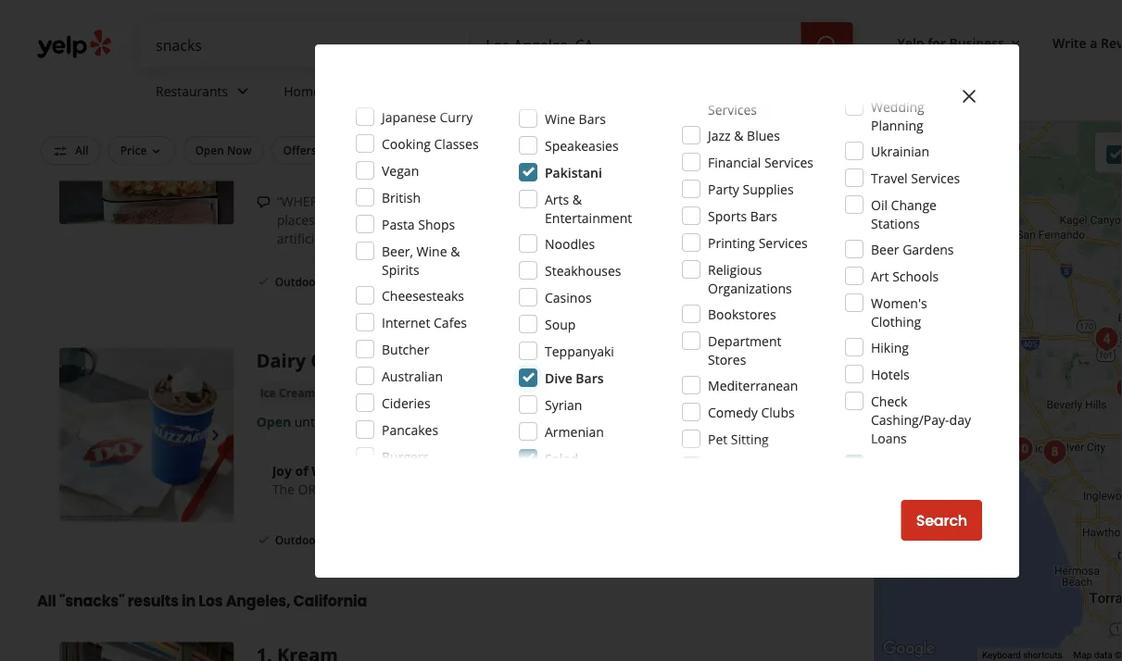 Task type: locate. For each thing, give the bounding box(es) containing it.
australian
[[382, 367, 443, 385]]

1 horizontal spatial in
[[359, 462, 372, 480]]

wi-
[[522, 143, 539, 158]]

restaurants link
[[141, 67, 269, 120]]

a inside joy of winter in a cup the oreo® hot cocoa blizzard® treat is back!
[[375, 462, 383, 480]]

dairy queen/orange julius treat ctr image
[[1118, 282, 1122, 319]]

16 checkmark v2 image down beer,
[[377, 274, 392, 289]]

casinos
[[545, 289, 592, 306]]

0 vertical spatial ice cream & frozen yogurt link
[[256, 109, 411, 127]]

treat
[[508, 348, 557, 374], [475, 481, 507, 498]]

until for hotdog
[[295, 138, 322, 156]]

2 next image from the top
[[205, 424, 227, 447]]

financial services
[[708, 153, 814, 171]]

1 vertical spatial in
[[182, 591, 196, 612]]

more link
[[390, 230, 424, 247]]

1 16 checkmark v2 image from the left
[[256, 274, 271, 289]]

drinks
[[395, 211, 432, 229]]

services for financial services
[[765, 153, 814, 171]]

0 vertical spatial until
[[295, 138, 322, 156]]

1 horizontal spatial a
[[1090, 34, 1098, 51]]

16 chevron down v2 image
[[1008, 36, 1023, 51]]

bars up classes
[[451, 110, 476, 126]]

1 vertical spatial next image
[[205, 424, 227, 447]]

jazz & blues
[[708, 127, 780, 144]]

seating for 16 checkmark v2 image corresponding to outdoor seating
[[323, 274, 362, 289]]

with
[[661, 193, 687, 210]]

bars down the supplies
[[750, 207, 778, 225]]

cream for first ice cream & frozen yogurt link from the top of the page
[[279, 110, 315, 126]]

services up 'change'
[[911, 169, 960, 187]]

1 vertical spatial slideshow element
[[59, 348, 234, 523]]

soup
[[545, 316, 576, 333]]

0 vertical spatial next image
[[205, 126, 227, 148]]

0 horizontal spatial hot
[[348, 481, 370, 498]]

pm right the '8:00'
[[354, 413, 374, 431]]

a left rev
[[1090, 34, 1098, 51]]

2 previous image from the top
[[67, 424, 89, 447]]

1 vertical spatial cream
[[279, 385, 315, 400]]

0 horizontal spatial of
[[295, 462, 308, 480]]

ice cream & frozen yogurt button down "home services"
[[256, 109, 411, 127]]

hot down winter
[[348, 481, 370, 498]]

0 vertical spatial dogs
[[587, 110, 614, 126]]

0 vertical spatial hot
[[564, 110, 584, 126]]

2 ice cream & frozen yogurt button from the top
[[256, 384, 411, 402]]

open up "grab-"
[[256, 138, 291, 156]]

1 frozen from the top
[[329, 110, 367, 126]]

1 vertical spatial until
[[295, 413, 322, 431]]

slightly
[[533, 193, 575, 210]]

a
[[1090, 34, 1098, 51], [375, 462, 383, 480]]

dive bars
[[545, 369, 604, 387]]

write a rev link
[[1045, 26, 1122, 59]]

all "snacks" results in los angeles, california
[[37, 591, 367, 612]]

outdoor seating down artificial
[[275, 274, 362, 289]]

0 vertical spatial outdoor
[[580, 143, 625, 158]]

bars inside button
[[451, 110, 476, 126]]

1 vertical spatial hot
[[348, 481, 370, 498]]

department
[[708, 332, 782, 350]]

because
[[318, 211, 368, 229]]

data
[[1094, 650, 1113, 661]]

all right 16 filter v2 image
[[75, 143, 89, 158]]

delivery up go
[[319, 143, 363, 158]]

ice cream & frozen yogurt button for 1st ice cream & frozen yogurt link from the bottom of the page
[[256, 384, 411, 402]]

frozen up 10:00
[[329, 110, 367, 126]]

until up 'grab-and-go'
[[295, 138, 322, 156]]

1 horizontal spatial all
[[75, 143, 89, 158]]

bars for dive
[[576, 369, 604, 387]]

& down the are
[[451, 242, 460, 260]]

winter
[[312, 462, 356, 480]]

cideries
[[382, 394, 431, 412]]

0 vertical spatial a
[[1090, 34, 1098, 51]]

1 vertical spatial a
[[375, 462, 383, 480]]

& right arts
[[573, 190, 582, 208]]

0 vertical spatial ice
[[260, 110, 276, 126]]

24 chevron down v2 image
[[232, 80, 254, 102]]

bars for juice
[[451, 110, 476, 126]]

1 vertical spatial treat
[[475, 481, 507, 498]]

search dialog
[[0, 0, 1122, 662]]

ice cream & frozen yogurt
[[260, 110, 407, 126], [260, 385, 407, 400]]

all inside button
[[75, 143, 89, 158]]

1 vertical spatial all
[[37, 591, 56, 612]]

outdoor right 16 checkmark v2 icon
[[275, 533, 320, 548]]

1 horizontal spatial 16 checkmark v2 image
[[377, 274, 392, 289]]

sunny blue image
[[1003, 431, 1040, 469], [1037, 434, 1074, 471]]

16 checkmark v2 image for delivery
[[377, 274, 392, 289]]

88 hotdog & juicy link
[[256, 50, 417, 75]]

1 vertical spatial dogs
[[699, 143, 726, 158]]

in
[[359, 462, 372, 480], [182, 591, 196, 612]]

1 ice from the top
[[260, 110, 276, 126]]

1 vertical spatial wine
[[417, 242, 447, 260]]

None search field
[[141, 22, 857, 67]]

1 ice cream & frozen yogurt from the top
[[260, 110, 407, 126]]

cafes
[[434, 314, 467, 331]]

2 vertical spatial outdoor
[[275, 533, 320, 548]]

services up "order"
[[759, 234, 808, 252]]

previous image
[[67, 126, 89, 148], [67, 424, 89, 447]]

open left the now
[[195, 143, 224, 158]]

slideshow element for dairy queen/orange julius treat ctr
[[59, 348, 234, 523]]

hot dogs link
[[560, 109, 617, 127]]

ice cream & frozen yogurt down "home services"
[[260, 110, 407, 126]]

2 until from the top
[[295, 413, 322, 431]]

in right winter
[[359, 462, 372, 480]]

cream up open until 8:00 pm
[[279, 385, 315, 400]]

cocoa
[[373, 481, 410, 498]]

cream down home
[[279, 110, 315, 126]]

1 horizontal spatial wine
[[545, 110, 576, 127]]

party supplies
[[708, 180, 794, 198]]

0 horizontal spatial treat
[[475, 481, 507, 498]]

purification
[[708, 82, 777, 100]]

keyboard shortcuts button
[[982, 649, 1063, 662]]

1 vertical spatial frozen
[[329, 385, 367, 400]]

all left "snacks" in the left of the page
[[37, 591, 56, 612]]

1 horizontal spatial delivery
[[396, 274, 440, 289]]

for
[[928, 34, 946, 51]]

1 vertical spatial previous image
[[67, 424, 89, 447]]

start
[[717, 272, 752, 293]]

next image for 88 hotdog & juicy
[[205, 126, 227, 148]]

services down 88 hotdog & juicy 'link'
[[324, 82, 373, 100]]

map region
[[788, 0, 1122, 662]]

1 slideshow element from the top
[[59, 50, 234, 225]]

0 vertical spatial delivery
[[319, 143, 363, 158]]

1 next image from the top
[[205, 126, 227, 148]]

wedding
[[871, 98, 925, 115]]

pm up '16 healthy dining v2' icon
[[361, 138, 381, 156]]

until left the '8:00'
[[295, 413, 322, 431]]

ice for 1st ice cream & frozen yogurt link from the bottom of the page
[[260, 385, 276, 400]]

comedy clubs
[[708, 404, 795, 421]]

bars up the speakeasies
[[579, 110, 606, 127]]

1 vertical spatial ice cream & frozen yogurt link
[[256, 384, 411, 402]]

rev
[[1101, 34, 1122, 51]]

0 vertical spatial treat
[[508, 348, 557, 374]]

0 horizontal spatial wine
[[417, 242, 447, 260]]

curry
[[440, 108, 473, 126]]

japanese
[[382, 108, 436, 126]]

1 vertical spatial yogurt
[[370, 385, 407, 400]]

julius
[[452, 348, 503, 374]]

treat inside joy of winter in a cup the oreo® hot cocoa blizzard® treat is back!
[[475, 481, 507, 498]]

healthy
[[393, 164, 439, 182]]

free wi-fi
[[496, 143, 548, 158]]

0 horizontal spatial delivery
[[319, 143, 363, 158]]

1 vertical spatial outdoor
[[275, 274, 320, 289]]

2 cream from the top
[[279, 385, 315, 400]]

water purification services
[[708, 63, 777, 118]]

hotdog
[[282, 50, 350, 75]]

search button
[[902, 500, 982, 541]]

wedding planning
[[871, 98, 925, 134]]

previous image for dairy queen/orange julius treat ctr
[[67, 424, 89, 447]]

1 previous image from the top
[[67, 126, 89, 148]]

outdoor down artificial
[[275, 274, 320, 289]]

way
[[505, 211, 529, 229]]

oil change stations
[[871, 196, 937, 232]]

services down purification
[[708, 101, 757, 118]]

& right 'curry'
[[479, 110, 487, 126]]

yogurt up cooking at the top of page
[[370, 110, 407, 126]]

in left the los
[[182, 591, 196, 612]]

outdoor inside button
[[580, 143, 625, 158]]

sports bars
[[708, 207, 778, 225]]

day
[[950, 411, 971, 429]]

of right the joy
[[295, 462, 308, 480]]

0 vertical spatial slideshow element
[[59, 50, 234, 225]]

services up the supplies
[[765, 153, 814, 171]]

1 seating from the top
[[323, 274, 362, 289]]

0 vertical spatial seating
[[323, 274, 362, 289]]

a left "cup"
[[375, 462, 383, 480]]

hot up the speakeasies
[[564, 110, 584, 126]]

4.6 star rating image
[[256, 81, 357, 100]]

1 vertical spatial ice cream & frozen yogurt button
[[256, 384, 411, 402]]

0 vertical spatial previous image
[[67, 126, 89, 148]]

2 outdoor seating from the top
[[275, 533, 362, 548]]

1 yogurt from the top
[[370, 110, 407, 126]]

dairy queen/orange julius treat ctr link
[[256, 348, 591, 374]]

entertainment
[[545, 209, 632, 227]]

services inside "link"
[[324, 82, 373, 100]]

home services link
[[269, 67, 414, 120]]

1 horizontal spatial of
[[761, 211, 773, 229]]

1 vertical spatial seating
[[323, 533, 362, 548]]

yogurt for 1st ice cream & frozen yogurt link from the bottom of the page
[[370, 385, 407, 400]]

16 filter v2 image
[[53, 144, 68, 159]]

pm for hotdog
[[361, 138, 381, 156]]

1 ice cream & frozen yogurt button from the top
[[256, 109, 411, 127]]

16 checkmark v2 image down 16 speech v2 'image'
[[256, 274, 271, 289]]

0 vertical spatial in
[[359, 462, 372, 480]]

blizzard®
[[414, 481, 472, 498]]

1 until from the top
[[295, 138, 322, 156]]

2 slideshow element from the top
[[59, 348, 234, 523]]

printing
[[708, 234, 755, 252]]

open up the joy
[[256, 413, 291, 431]]

dogs allowed button
[[687, 136, 784, 165]]

ice cream & frozen yogurt link down "home services"
[[256, 109, 411, 127]]

0 vertical spatial pm
[[361, 138, 381, 156]]

2 16 checkmark v2 image from the left
[[377, 274, 392, 289]]

ice cream & frozen yogurt link up the '8:00'
[[256, 384, 411, 402]]

speakeasies
[[545, 137, 619, 154]]

yogurt down queen/orange
[[370, 385, 407, 400]]

0 horizontal spatial 16 checkmark v2 image
[[256, 274, 271, 289]]

ice cream & frozen yogurt link
[[256, 109, 411, 127], [256, 384, 411, 402]]

of inside joy of winter in a cup the oreo® hot cocoa blizzard® treat is back!
[[295, 462, 308, 480]]

1 vertical spatial outdoor seating
[[275, 533, 362, 548]]

ice cream & frozen yogurt button
[[256, 109, 411, 127], [256, 384, 411, 402]]

user actions element
[[883, 26, 1122, 63]]

0 vertical spatial yogurt
[[370, 110, 407, 126]]

slideshow element
[[59, 50, 234, 225], [59, 348, 234, 523]]

1 vertical spatial delivery
[[396, 274, 440, 289]]

ice down 'dairy'
[[260, 385, 276, 400]]

& left juicy
[[355, 50, 369, 75]]

frozen up the '8:00'
[[329, 385, 367, 400]]

0 vertical spatial frozen
[[329, 110, 367, 126]]

seating down syrups.…"
[[323, 274, 362, 289]]

services inside water purification services
[[708, 101, 757, 118]]

more
[[390, 230, 424, 247]]

2 ice cream & frozen yogurt from the top
[[260, 385, 407, 400]]

0 vertical spatial ice cream & frozen yogurt button
[[256, 109, 411, 127]]

ice
[[260, 110, 276, 126], [260, 385, 276, 400]]

2 ice from the top
[[260, 385, 276, 400]]

noodles
[[545, 235, 595, 253]]

1 horizontal spatial hot
[[564, 110, 584, 126]]

0 horizontal spatial dogs
[[587, 110, 614, 126]]

hotels
[[871, 366, 910, 383]]

ice cream & frozen yogurt for 1st ice cream & frozen yogurt link from the bottom of the page
[[260, 385, 407, 400]]

cooking classes
[[382, 135, 479, 152]]

wine up the speakeasies
[[545, 110, 576, 127]]

search image
[[816, 34, 838, 57]]

the
[[272, 481, 295, 498]]

1 vertical spatial ice cream & frozen yogurt
[[260, 385, 407, 400]]

outdoor down hot dogs button
[[580, 143, 625, 158]]

outdoor
[[580, 143, 625, 158], [275, 274, 320, 289], [275, 533, 320, 548]]

dogs
[[587, 110, 614, 126], [699, 143, 726, 158]]

2 seating from the top
[[323, 533, 362, 548]]

bars down teppanyaki
[[576, 369, 604, 387]]

outdoor seating down oreo®
[[275, 533, 362, 548]]

blues
[[747, 127, 780, 144]]

hot inside joy of winter in a cup the oreo® hot cocoa blizzard® treat is back!
[[348, 481, 370, 498]]

keyboard
[[982, 650, 1021, 661]]

& inside 'link'
[[479, 110, 487, 126]]

2 frozen from the top
[[329, 385, 367, 400]]

religious organizations
[[708, 261, 792, 297]]

disappointed
[[579, 193, 658, 210]]

ice cream & frozen yogurt button up the '8:00'
[[256, 384, 411, 402]]

open now button
[[183, 136, 264, 165]]

0 vertical spatial ice cream & frozen yogurt
[[260, 110, 407, 126]]

ice cream & frozen yogurt up the '8:00'
[[260, 385, 407, 400]]

until for queen/orange
[[295, 413, 322, 431]]

i'm
[[467, 193, 486, 210]]

0 vertical spatial all
[[75, 143, 89, 158]]

of up printing services
[[761, 211, 773, 229]]

results
[[128, 591, 179, 612]]

yogurt for first ice cream & frozen yogurt link from the top of the page
[[370, 110, 407, 126]]

2 ice cream & frozen yogurt link from the top
[[256, 384, 411, 402]]

0 vertical spatial outdoor seating
[[275, 274, 362, 289]]

1 vertical spatial ice
[[260, 385, 276, 400]]

next image
[[205, 126, 227, 148], [205, 424, 227, 447]]

1 cream from the top
[[279, 110, 315, 126]]

dairy queen/orange julius treat ctr image
[[59, 348, 234, 523]]

seating down oreo®
[[323, 533, 362, 548]]

ice down 4.6 star rating image at the top left
[[260, 110, 276, 126]]

1 vertical spatial pm
[[354, 413, 374, 431]]

supplies
[[743, 180, 794, 198]]

0 vertical spatial of
[[761, 211, 773, 229]]

10:00
[[325, 138, 358, 156]]

order
[[756, 272, 797, 293]]

treat left is at the bottom of the page
[[475, 481, 507, 498]]

close image
[[958, 85, 981, 108]]

treat left ctr
[[508, 348, 557, 374]]

comedy
[[708, 404, 758, 421]]

free
[[496, 143, 519, 158]]

0 horizontal spatial all
[[37, 591, 56, 612]]

0 vertical spatial wine
[[545, 110, 576, 127]]

bars for sports
[[750, 207, 778, 225]]

travel services
[[871, 169, 960, 187]]

0 vertical spatial cream
[[279, 110, 315, 126]]

1 horizontal spatial dogs
[[699, 143, 726, 158]]

in inside joy of winter in a cup the oreo® hot cocoa blizzard® treat is back!
[[359, 462, 372, 480]]

&
[[355, 50, 369, 75], [318, 110, 327, 126], [479, 110, 487, 126], [734, 127, 744, 144], [573, 190, 582, 208], [451, 242, 460, 260], [318, 385, 327, 400]]

2 yogurt from the top
[[370, 385, 407, 400]]

wine down shops
[[417, 242, 447, 260]]

0 horizontal spatial a
[[375, 462, 383, 480]]

juice bars & smoothies link
[[418, 109, 552, 127]]

is
[[510, 481, 520, 498]]

16 checkmark v2 image
[[256, 274, 271, 289], [377, 274, 392, 289]]

1 vertical spatial of
[[295, 462, 308, 480]]

delivery down beer,
[[396, 274, 440, 289]]

0 horizontal spatial in
[[182, 591, 196, 612]]



Task type: describe. For each thing, give the bounding box(es) containing it.
1 outdoor seating from the top
[[275, 274, 362, 289]]

loans
[[871, 430, 907, 447]]

write
[[1053, 34, 1087, 51]]

art schools
[[871, 267, 939, 285]]

ice cream & frozen yogurt button for first ice cream & frozen yogurt link from the top of the page
[[256, 109, 411, 127]]

services for travel services
[[911, 169, 960, 187]]

offers delivery
[[283, 143, 363, 158]]

internet cafes
[[382, 314, 467, 331]]

u
[[365, 193, 374, 210]]

steakhouses
[[545, 262, 621, 279]]

mediterranean
[[708, 377, 798, 394]]

& right jazz
[[734, 127, 744, 144]]

& inside the arts & entertainment
[[573, 190, 582, 208]]

british
[[382, 189, 421, 206]]

pm for queen/orange
[[354, 413, 374, 431]]

slideshow element for 88 hotdog & juicy
[[59, 50, 234, 225]]

frozen for 1st ice cream & frozen yogurt link from the bottom of the page
[[329, 385, 367, 400]]

change
[[891, 196, 937, 214]]

beer gardens
[[871, 241, 954, 258]]

religious
[[708, 261, 762, 279]]

yelp for business button
[[890, 26, 1031, 59]]

are
[[436, 211, 456, 229]]

have
[[329, 193, 361, 210]]

spirits
[[382, 261, 420, 279]]

clothing
[[871, 313, 921, 330]]

taste
[[621, 211, 651, 229]]

in for a
[[359, 462, 372, 480]]

wine bars
[[545, 110, 606, 127]]

outdoor for 16 checkmark v2 icon
[[275, 533, 320, 548]]

stations
[[871, 215, 920, 232]]

oil
[[871, 196, 888, 214]]

pet sitting
[[708, 431, 769, 448]]

stores
[[708, 351, 746, 368]]

juice bars & smoothies button
[[418, 109, 552, 127]]

bars for wine
[[579, 110, 606, 127]]

healthy dining
[[393, 164, 480, 182]]

free wi-fi button
[[484, 136, 560, 165]]

hot dogs
[[564, 110, 614, 126]]

16 checkmark v2 image
[[256, 533, 271, 548]]

& up open until 8:00 pm
[[318, 385, 327, 400]]

all for all
[[75, 143, 89, 158]]

16 checkmark v2 image for outdoor seating
[[256, 274, 271, 289]]

wine inside the beer, wine & spirits
[[417, 242, 447, 260]]

ctr
[[562, 348, 591, 374]]

armenian
[[545, 423, 604, 441]]

ice for first ice cream & frozen yogurt link from the top of the page
[[260, 110, 276, 126]]

88 hotdog & juicy image
[[59, 50, 234, 225]]

all for all "snacks" results in los angeles, california
[[37, 591, 56, 612]]

juicy
[[373, 50, 417, 75]]

8:00
[[325, 413, 351, 431]]

cream for 1st ice cream & frozen yogurt link from the bottom of the page
[[279, 385, 315, 400]]

dairy
[[256, 348, 306, 374]]

of inside "where have u been juicy?!?! i'm always slightly disappointed with smoothie/juice places because the drinks are usually way too sweet and taste like they're made of artificial syrups.…"
[[761, 211, 773, 229]]

previous image for 88 hotdog & juicy
[[67, 126, 89, 148]]

outdoor for 16 checkmark v2 image corresponding to outdoor seating
[[275, 274, 320, 289]]

seating for 16 checkmark v2 icon
[[323, 533, 362, 548]]

services for printing services
[[759, 234, 808, 252]]

1 ice cream & frozen yogurt link from the top
[[256, 109, 411, 127]]

financial
[[708, 153, 761, 171]]

juice bars & smoothies
[[422, 110, 549, 126]]

reservations
[[395, 143, 464, 158]]

ice cream & frozen yogurt for first ice cream & frozen yogurt link from the top of the page
[[260, 110, 407, 126]]

16 speech v2 image
[[256, 195, 271, 210]]

& inside the beer, wine & spirits
[[451, 242, 460, 260]]

women's clothing
[[871, 294, 927, 330]]

open for dairy
[[256, 413, 291, 431]]

88
[[256, 50, 278, 75]]

vegan
[[382, 162, 419, 179]]

"where have u been juicy?!?! i'm always slightly disappointed with smoothie/juice places because the drinks are usually way too sweet and taste like they're made of artificial syrups.…"
[[277, 193, 780, 247]]

back!
[[523, 481, 555, 498]]

cheesesteaks
[[382, 287, 464, 304]]

classes
[[434, 135, 479, 152]]

sweet
[[556, 211, 591, 229]]

©2
[[1115, 650, 1122, 661]]

japanese curry
[[382, 108, 473, 126]]

all button
[[41, 136, 101, 165]]

next image for dairy queen/orange julius treat ctr
[[205, 424, 227, 447]]

open for 88
[[256, 138, 291, 156]]

keyboard shortcuts
[[982, 650, 1063, 661]]

and-
[[309, 164, 336, 182]]

check cashing/pay-day loans
[[871, 393, 971, 447]]

filters group
[[37, 136, 787, 165]]

koreatown
[[625, 110, 691, 127]]

16 healthy dining v2 image
[[374, 166, 389, 181]]

levain bakery - larchmont village image
[[1110, 370, 1122, 407]]

delivery inside offers delivery button
[[319, 143, 363, 158]]

syrups.…"
[[328, 230, 386, 247]]

business
[[950, 34, 1005, 51]]

google image
[[878, 638, 940, 662]]

pet
[[708, 431, 728, 448]]

schools
[[893, 267, 939, 285]]

ukrainian
[[871, 142, 930, 160]]

open inside button
[[195, 143, 224, 158]]

16 info v2 image
[[178, 1, 193, 16]]

california
[[293, 591, 367, 612]]

joy of winter in a cup the oreo® hot cocoa blizzard® treat is back!
[[272, 462, 555, 498]]

restaurants
[[156, 82, 228, 100]]

business categories element
[[141, 67, 1122, 120]]

allowed
[[729, 143, 772, 158]]

made
[[723, 211, 758, 229]]

services for home services
[[324, 82, 373, 100]]

dairy queen/orange julius treat ctr
[[256, 348, 591, 374]]

home services
[[284, 82, 373, 100]]

sitting
[[731, 431, 769, 448]]

beer, wine & spirits
[[382, 242, 460, 279]]

grab-
[[275, 164, 309, 182]]

mario kart snack station image
[[1088, 321, 1122, 358]]

dogs inside filters group
[[699, 143, 726, 158]]

wow choripan image
[[1120, 368, 1122, 405]]

oreo®
[[298, 481, 344, 498]]

hot dogs button
[[560, 109, 617, 127]]

arts
[[545, 190, 569, 208]]

map data ©2
[[1074, 650, 1122, 661]]

been
[[378, 193, 410, 210]]

go
[[336, 164, 351, 182]]

beer
[[871, 241, 899, 258]]

1 horizontal spatial treat
[[508, 348, 557, 374]]

like
[[654, 211, 675, 229]]

salad
[[545, 450, 579, 468]]

check
[[871, 393, 908, 410]]

they're
[[678, 211, 720, 229]]

& down "home services"
[[318, 110, 327, 126]]

and
[[594, 211, 618, 229]]

hot inside button
[[564, 110, 584, 126]]

88 hotdog & juicy
[[256, 50, 417, 75]]

joy
[[272, 462, 292, 480]]

in for los
[[182, 591, 196, 612]]

shops
[[418, 215, 455, 233]]

open until 10:00 pm
[[256, 138, 381, 156]]

department stores
[[708, 332, 782, 368]]

internet
[[382, 314, 430, 331]]

write a rev
[[1053, 34, 1122, 51]]

frozen for first ice cream & frozen yogurt link from the top of the page
[[329, 110, 367, 126]]



Task type: vqa. For each thing, say whether or not it's contained in the screenshot.
choy,
no



